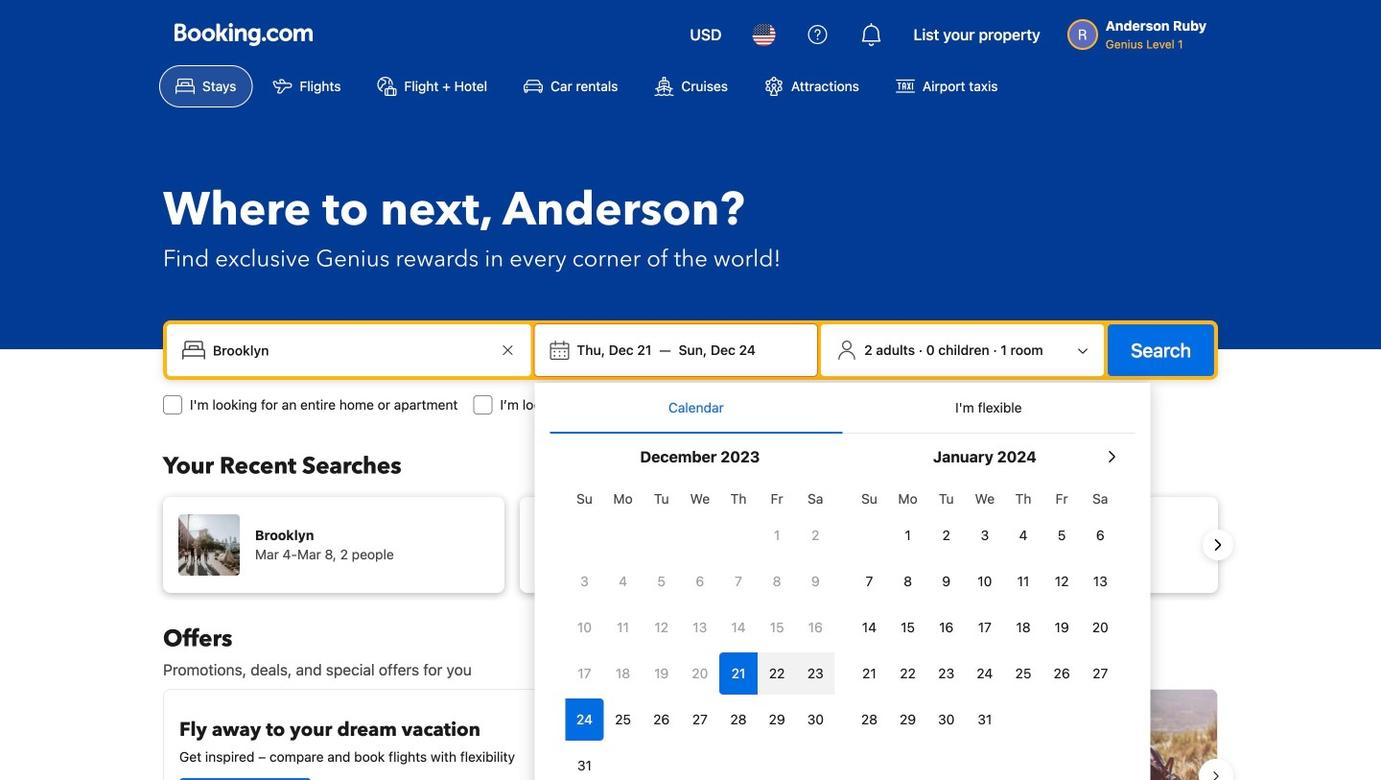 Task type: locate. For each thing, give the bounding box(es) containing it.
16 January 2024 checkbox
[[928, 607, 966, 649]]

10 December 2023 checkbox
[[566, 607, 604, 649]]

5 December 2023 checkbox
[[643, 560, 681, 603]]

20 December 2023 checkbox
[[681, 653, 720, 695]]

21 December 2023 checkbox
[[720, 653, 758, 695]]

0 horizontal spatial grid
[[566, 480, 835, 780]]

31 January 2024 checkbox
[[966, 699, 1005, 741]]

group of friends hiking in the mountains on a sunny day image
[[700, 690, 1218, 780]]

30 January 2024 checkbox
[[928, 699, 966, 741]]

23 December 2023 checkbox
[[797, 653, 835, 695]]

19 December 2023 checkbox
[[643, 653, 681, 695]]

1 horizontal spatial grid
[[851, 480, 1120, 741]]

your account menu anderson ruby genius level 1 element
[[1068, 9, 1215, 53]]

8 December 2023 checkbox
[[758, 560, 797, 603]]

1 vertical spatial region
[[148, 681, 1234, 780]]

7 December 2023 checkbox
[[720, 560, 758, 603]]

13 December 2023 checkbox
[[681, 607, 720, 649]]

1 grid from the left
[[566, 480, 835, 780]]

booking.com image
[[175, 23, 313, 46]]

14 December 2023 checkbox
[[720, 607, 758, 649]]

fly away to your dream vacation image
[[548, 705, 667, 780]]

29 January 2024 checkbox
[[889, 699, 928, 741]]

28 December 2023 checkbox
[[720, 699, 758, 741]]

6 December 2023 checkbox
[[681, 560, 720, 603]]

28 January 2024 checkbox
[[851, 699, 889, 741]]

7 January 2024 checkbox
[[851, 560, 889, 603]]

20 January 2024 checkbox
[[1082, 607, 1120, 649]]

region
[[148, 489, 1234, 601], [148, 681, 1234, 780]]

0 vertical spatial region
[[148, 489, 1234, 601]]

17 January 2024 checkbox
[[966, 607, 1005, 649]]

24 January 2024 checkbox
[[966, 653, 1005, 695]]

29 December 2023 checkbox
[[758, 699, 797, 741]]

cell up "28 december 2023" option
[[720, 649, 758, 695]]

24 December 2023 checkbox
[[566, 699, 604, 741]]

1 January 2024 checkbox
[[889, 514, 928, 557]]

grid
[[566, 480, 835, 780], [851, 480, 1120, 741]]

10 January 2024 checkbox
[[966, 560, 1005, 603]]

21 January 2024 checkbox
[[851, 653, 889, 695]]

cell
[[720, 649, 758, 695], [758, 649, 797, 695], [797, 649, 835, 695], [566, 695, 604, 741]]

tab list
[[550, 383, 1136, 435]]

2 December 2023 checkbox
[[797, 514, 835, 557]]

1 region from the top
[[148, 489, 1234, 601]]

2 grid from the left
[[851, 480, 1120, 741]]

4 December 2023 checkbox
[[604, 560, 643, 603]]

11 December 2023 checkbox
[[604, 607, 643, 649]]



Task type: vqa. For each thing, say whether or not it's contained in the screenshot.
area
no



Task type: describe. For each thing, give the bounding box(es) containing it.
23 January 2024 checkbox
[[928, 653, 966, 695]]

3 January 2024 checkbox
[[966, 514, 1005, 557]]

16 December 2023 checkbox
[[797, 607, 835, 649]]

Where are you going? field
[[205, 333, 497, 368]]

17 December 2023 checkbox
[[566, 653, 604, 695]]

cell up 31 december 2023 checkbox
[[566, 695, 604, 741]]

12 December 2023 checkbox
[[643, 607, 681, 649]]

27 January 2024 checkbox
[[1082, 653, 1120, 695]]

3 December 2023 checkbox
[[566, 560, 604, 603]]

next image
[[1207, 534, 1230, 557]]

6 January 2024 checkbox
[[1082, 514, 1120, 557]]

1 December 2023 checkbox
[[758, 514, 797, 557]]

cell up 30 december 2023 checkbox
[[797, 649, 835, 695]]

18 December 2023 checkbox
[[604, 653, 643, 695]]

8 January 2024 checkbox
[[889, 560, 928, 603]]

22 January 2024 checkbox
[[889, 653, 928, 695]]

9 January 2024 checkbox
[[928, 560, 966, 603]]

5 January 2024 checkbox
[[1043, 514, 1082, 557]]

cell up 29 december 2023 checkbox
[[758, 649, 797, 695]]

9 December 2023 checkbox
[[797, 560, 835, 603]]

2 January 2024 checkbox
[[928, 514, 966, 557]]

12 January 2024 checkbox
[[1043, 560, 1082, 603]]

19 January 2024 checkbox
[[1043, 607, 1082, 649]]

26 December 2023 checkbox
[[643, 699, 681, 741]]

14 January 2024 checkbox
[[851, 607, 889, 649]]

15 January 2024 checkbox
[[889, 607, 928, 649]]

2 region from the top
[[148, 681, 1234, 780]]

13 January 2024 checkbox
[[1082, 560, 1120, 603]]

4 January 2024 checkbox
[[1005, 514, 1043, 557]]

15 December 2023 checkbox
[[758, 607, 797, 649]]

26 January 2024 checkbox
[[1043, 653, 1082, 695]]

25 January 2024 checkbox
[[1005, 653, 1043, 695]]

22 December 2023 checkbox
[[758, 653, 797, 695]]

11 January 2024 checkbox
[[1005, 560, 1043, 603]]

30 December 2023 checkbox
[[797, 699, 835, 741]]

27 December 2023 checkbox
[[681, 699, 720, 741]]

18 January 2024 checkbox
[[1005, 607, 1043, 649]]

25 December 2023 checkbox
[[604, 699, 643, 741]]

31 December 2023 checkbox
[[566, 745, 604, 780]]



